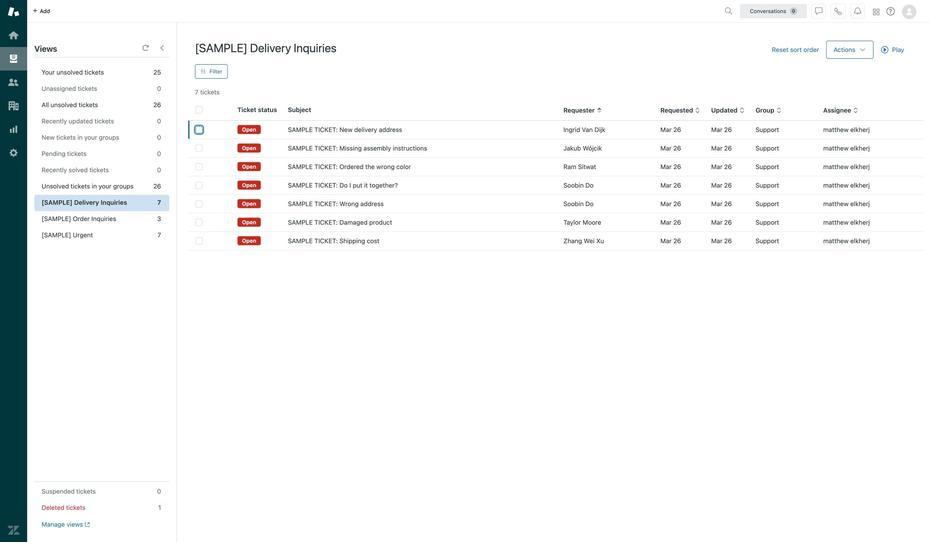 Task type: describe. For each thing, give the bounding box(es) containing it.
main element
[[0, 0, 27, 542]]

5 row from the top
[[188, 195, 923, 213]]

admin image
[[8, 147, 19, 159]]

zendesk products image
[[873, 9, 880, 15]]

reporting image
[[8, 124, 19, 135]]

refresh views pane image
[[142, 44, 149, 52]]

opens in a new tab image
[[83, 522, 90, 528]]

3 row from the top
[[188, 158, 923, 176]]

7 row from the top
[[188, 232, 923, 250]]

organizations image
[[8, 100, 19, 112]]



Task type: locate. For each thing, give the bounding box(es) containing it.
get help image
[[887, 7, 895, 15]]

button displays agent's chat status as invisible. image
[[815, 7, 823, 15]]

zendesk support image
[[8, 6, 19, 18]]

get started image
[[8, 29, 19, 41]]

6 row from the top
[[188, 213, 923, 232]]

1 row from the top
[[188, 121, 923, 139]]

views image
[[8, 53, 19, 65]]

notifications image
[[854, 7, 861, 15]]

hide panel views image
[[158, 44, 166, 52]]

row
[[188, 121, 923, 139], [188, 139, 923, 158], [188, 158, 923, 176], [188, 176, 923, 195], [188, 195, 923, 213], [188, 213, 923, 232], [188, 232, 923, 250]]

customers image
[[8, 76, 19, 88]]

4 row from the top
[[188, 176, 923, 195]]

zendesk image
[[8, 525, 19, 537]]

2 row from the top
[[188, 139, 923, 158]]



Task type: vqa. For each thing, say whether or not it's contained in the screenshot.
Tab
no



